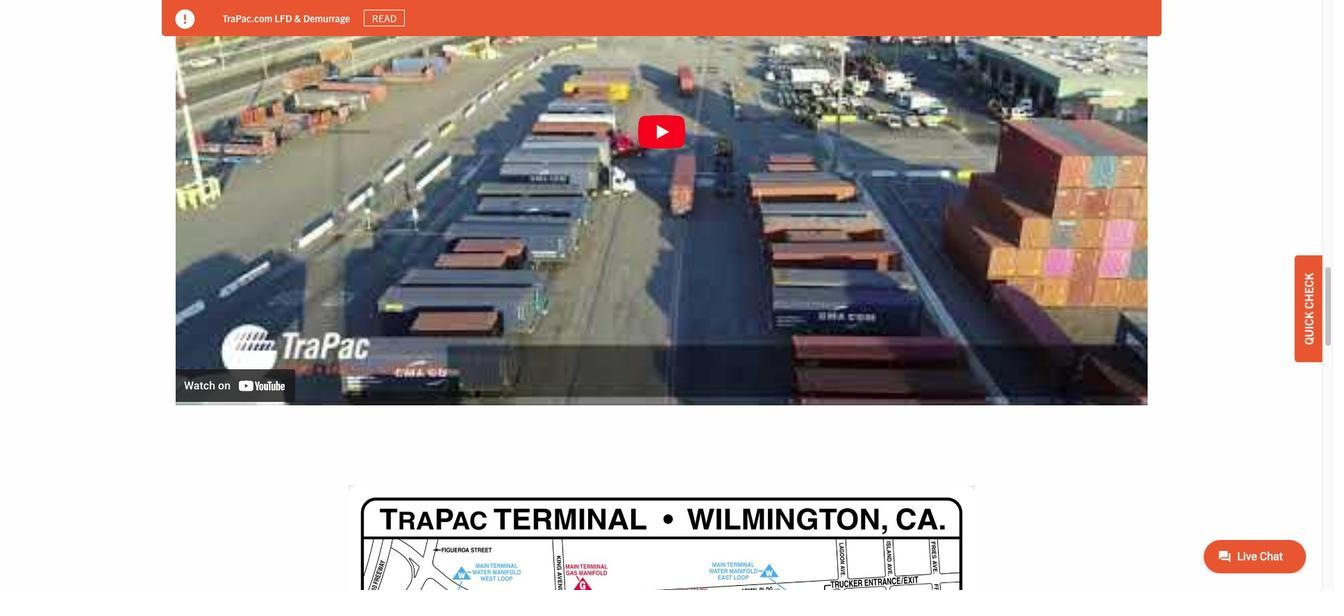 Task type: describe. For each thing, give the bounding box(es) containing it.
lfd
[[275, 12, 292, 24]]

read link
[[364, 10, 405, 27]]

trapac.com
[[223, 12, 273, 24]]

check
[[1303, 273, 1317, 309]]

solid image
[[175, 10, 195, 29]]



Task type: locate. For each thing, give the bounding box(es) containing it.
trapac.com lfd & demurrage
[[223, 12, 350, 24]]

quick check
[[1303, 273, 1317, 345]]

quick
[[1303, 312, 1317, 345]]

quick check link
[[1296, 256, 1324, 363]]

demurrage
[[303, 12, 350, 24]]

read
[[372, 12, 397, 24]]

&
[[294, 12, 301, 24]]



Task type: vqa. For each thing, say whether or not it's contained in the screenshot.
LFD on the left top of the page
yes



